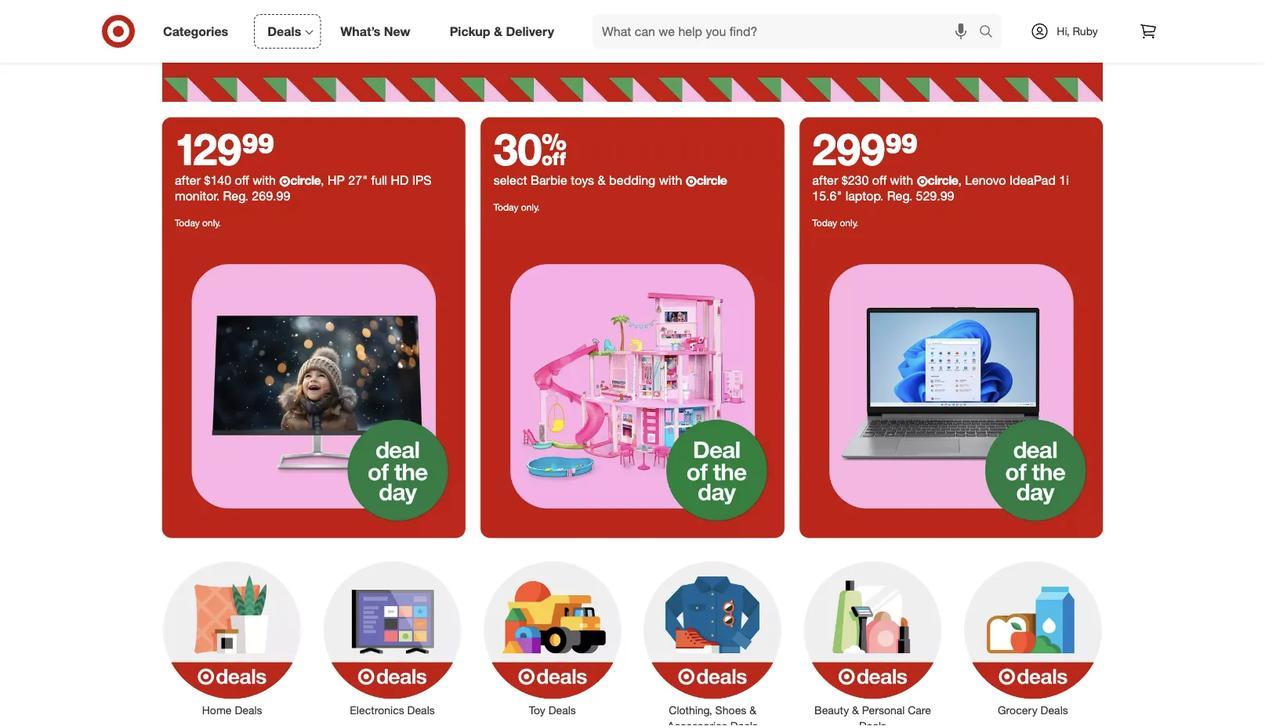 Task type: locate. For each thing, give the bounding box(es) containing it.
1 off from the left
[[235, 173, 249, 188]]

, left hp
[[321, 173, 324, 188]]

only. down barbie
[[521, 201, 540, 213]]

ips
[[412, 173, 432, 188]]

toy deals link
[[472, 559, 633, 718]]

1 horizontal spatial with
[[659, 173, 682, 188]]

with for 299 99
[[890, 173, 913, 188]]

reg. inside , lenovo ideapad 1i 15.6" laptop. reg. 529.99
[[887, 189, 912, 204]]

with
[[253, 173, 276, 188], [659, 173, 682, 188], [890, 173, 913, 188]]

laptop.
[[846, 189, 884, 204]]

99 for 299
[[885, 122, 918, 175]]

2 horizontal spatial circle
[[928, 173, 958, 188]]

lenovo
[[965, 173, 1006, 188]]

& right pickup
[[494, 24, 502, 39]]

1 horizontal spatial off
[[872, 173, 887, 188]]

offers & preview our upcoming deals .
[[854, 2, 1009, 44]]

only. down monitor.
[[202, 217, 221, 229]]

0 horizontal spatial with
[[253, 173, 276, 188]]

& for pickup
[[494, 24, 502, 39]]

toy
[[529, 703, 545, 717]]

deals
[[267, 24, 301, 39], [235, 703, 262, 717], [407, 703, 435, 717], [548, 703, 576, 717], [1041, 703, 1068, 717], [859, 719, 887, 727]]

with up '269.99'
[[253, 173, 276, 188]]

269.99
[[252, 189, 290, 204]]

off right the $140
[[235, 173, 249, 188]]

full
[[371, 173, 387, 188]]

after
[[175, 173, 201, 188], [812, 173, 838, 188]]

today down monitor.
[[175, 217, 200, 229]]

preview
[[918, 2, 979, 23]]

after up monitor.
[[175, 173, 201, 188]]

circle for 129 99
[[290, 173, 321, 188]]

2 99 from the left
[[885, 122, 918, 175]]

, inside , lenovo ideapad 1i 15.6" laptop. reg. 529.99
[[958, 173, 962, 188]]

pickup & delivery
[[450, 24, 554, 39]]

0 horizontal spatial after
[[175, 173, 201, 188]]

129
[[175, 122, 242, 175]]

0 horizontal spatial today
[[175, 217, 200, 229]]

0 horizontal spatial only.
[[202, 217, 221, 229]]

15.6"
[[812, 189, 842, 204]]

, hp 27" full hd ips monitor. reg. 269.99
[[175, 173, 432, 204]]

hi, ruby
[[1057, 24, 1098, 38]]

beauty & personal care deals link
[[793, 559, 953, 727]]

3 circle from the left
[[928, 173, 958, 188]]

, left lenovo at the top of page
[[958, 173, 962, 188]]

0 horizontal spatial today only.
[[175, 217, 221, 229]]

& inside 'offers & preview our upcoming deals .'
[[903, 2, 914, 23]]

2 horizontal spatial today only.
[[812, 217, 858, 229]]

0 horizontal spatial reg.
[[223, 189, 248, 204]]

hi,
[[1057, 24, 1070, 38]]

electronics
[[350, 703, 404, 717]]

home deals
[[202, 703, 262, 717]]

only. down laptop.
[[840, 217, 858, 229]]

99 right $230
[[885, 122, 918, 175]]

1 circle from the left
[[290, 173, 321, 188]]

new
[[384, 24, 410, 39]]

ruby
[[1073, 24, 1098, 38]]

deals right "electronics" in the left bottom of the page
[[407, 703, 435, 717]]

0 horizontal spatial 99
[[242, 122, 275, 175]]

deals right the grocery
[[1041, 703, 1068, 717]]

1 reg. from the left
[[223, 189, 248, 204]]

deals inside 'link'
[[235, 703, 262, 717]]

bedding
[[609, 173, 656, 188]]

toy deals
[[529, 703, 576, 717]]

& inside beauty & personal care deals
[[852, 703, 859, 717]]

2 horizontal spatial today
[[812, 217, 837, 229]]

hp
[[328, 173, 345, 188]]

0 horizontal spatial circle
[[290, 173, 321, 188]]

after up 15.6"
[[812, 173, 838, 188]]

deals down personal at the right bottom of page
[[859, 719, 887, 727]]

0 horizontal spatial off
[[235, 173, 249, 188]]

2 with from the left
[[659, 173, 682, 188]]

1 horizontal spatial after
[[812, 173, 838, 188]]

grocery
[[998, 703, 1038, 717]]

3 with from the left
[[890, 173, 913, 188]]

off for 299
[[872, 173, 887, 188]]

today only.
[[494, 201, 540, 213], [175, 217, 221, 229], [812, 217, 858, 229]]

1 , from the left
[[321, 173, 324, 188]]

, for 129 99
[[321, 173, 324, 188]]

with right the bedding
[[659, 173, 682, 188]]

today only. down monitor.
[[175, 217, 221, 229]]

1 horizontal spatial ,
[[958, 173, 962, 188]]

1 horizontal spatial reg.
[[887, 189, 912, 204]]

1 after from the left
[[175, 173, 201, 188]]

reg.
[[223, 189, 248, 204], [887, 189, 912, 204]]

select
[[494, 173, 527, 188]]

reg. right laptop.
[[887, 189, 912, 204]]

only.
[[521, 201, 540, 213], [202, 217, 221, 229], [840, 217, 858, 229]]

barbie
[[531, 173, 567, 188]]

deals
[[941, 23, 986, 44]]

today down 15.6"
[[812, 217, 837, 229]]

today
[[494, 201, 518, 213], [175, 217, 200, 229], [812, 217, 837, 229]]

beauty
[[814, 703, 849, 717]]

,
[[321, 173, 324, 188], [958, 173, 962, 188]]

.
[[986, 23, 990, 44]]

categories
[[163, 24, 228, 39]]

upcoming
[[854, 23, 936, 44]]

search button
[[972, 14, 1010, 52]]

with right $230
[[890, 173, 913, 188]]

& for beauty
[[852, 703, 859, 717]]

2 , from the left
[[958, 173, 962, 188]]

target deal of the day image for after $230 off with
[[800, 235, 1103, 538]]

2 off from the left
[[872, 173, 887, 188]]

99 up '269.99'
[[242, 122, 275, 175]]

today only. for 299 99
[[812, 217, 858, 229]]

, inside , hp 27" full hd ips monitor. reg. 269.99
[[321, 173, 324, 188]]

grocery deals
[[998, 703, 1068, 717]]

0 horizontal spatial ,
[[321, 173, 324, 188]]

2 horizontal spatial only.
[[840, 217, 858, 229]]

99
[[242, 122, 275, 175], [885, 122, 918, 175]]

target deal of the day image
[[162, 0, 1103, 102], [800, 235, 1103, 538], [162, 235, 465, 538], [481, 235, 784, 538]]

deals link
[[254, 14, 321, 49]]

select barbie toys & bedding with
[[494, 173, 686, 188]]

2 reg. from the left
[[887, 189, 912, 204]]

today only. down 15.6"
[[812, 217, 858, 229]]

our
[[984, 2, 1009, 23]]

reg. down after $140 off with
[[223, 189, 248, 204]]

deals for home deals
[[235, 703, 262, 717]]

$140
[[204, 173, 231, 188]]

1 horizontal spatial 99
[[885, 122, 918, 175]]

deals right toy
[[548, 703, 576, 717]]

1 horizontal spatial circle
[[697, 173, 727, 188]]

today only. for 129 99
[[175, 217, 221, 229]]

circle
[[290, 173, 321, 188], [697, 173, 727, 188], [928, 173, 958, 188]]

2 horizontal spatial with
[[890, 173, 913, 188]]

1 with from the left
[[253, 173, 276, 188]]

deals right home
[[235, 703, 262, 717]]

deals left what's
[[267, 24, 301, 39]]

& right beauty
[[852, 703, 859, 717]]

off
[[235, 173, 249, 188], [872, 173, 887, 188]]

2 circle from the left
[[697, 173, 727, 188]]

, for 299 99
[[958, 173, 962, 188]]

&
[[903, 2, 914, 23], [494, 24, 502, 39], [598, 173, 606, 188], [852, 703, 859, 717]]

off up laptop.
[[872, 173, 887, 188]]

only. for 299 99
[[840, 217, 858, 229]]

target deal of the day image for select barbie toys & bedding with
[[481, 235, 784, 538]]

delivery
[[506, 24, 554, 39]]

categories link
[[150, 14, 248, 49]]

today down select
[[494, 201, 518, 213]]

27"
[[348, 173, 368, 188]]

1 99 from the left
[[242, 122, 275, 175]]

today only. down select
[[494, 201, 540, 213]]

2 after from the left
[[812, 173, 838, 188]]

search
[[972, 25, 1010, 40]]

& right offers
[[903, 2, 914, 23]]



Task type: vqa. For each thing, say whether or not it's contained in the screenshot.
right "after"
yes



Task type: describe. For each thing, give the bounding box(es) containing it.
pickup & delivery link
[[436, 14, 574, 49]]

electronics deals link
[[312, 559, 472, 718]]

deals for toy deals
[[548, 703, 576, 717]]

what's new link
[[327, 14, 430, 49]]

target deal of the day image for after $140 off with
[[162, 235, 465, 538]]

reg. inside , hp 27" full hd ips monitor. reg. 269.99
[[223, 189, 248, 204]]

care
[[908, 703, 931, 717]]

after $230 off with
[[812, 173, 917, 188]]

pickup
[[450, 24, 490, 39]]

30
[[494, 122, 567, 175]]

ideapad
[[1010, 173, 1056, 188]]

deals for grocery deals
[[1041, 703, 1068, 717]]

circle for 299 99
[[928, 173, 958, 188]]

today for 299 99
[[812, 217, 837, 229]]

deals inside beauty & personal care deals
[[859, 719, 887, 727]]

529.99
[[916, 189, 954, 204]]

99 for 129
[[242, 122, 275, 175]]

with for 129 99
[[253, 173, 276, 188]]

off for 129
[[235, 173, 249, 188]]

today for 129 99
[[175, 217, 200, 229]]

hd
[[391, 173, 409, 188]]

personal
[[862, 703, 905, 717]]

1 horizontal spatial today only.
[[494, 201, 540, 213]]

129 99
[[175, 122, 275, 175]]

1i
[[1059, 173, 1069, 188]]

electronics deals
[[350, 703, 435, 717]]

, lenovo ideapad 1i 15.6" laptop. reg. 529.99
[[812, 173, 1069, 204]]

after for 299
[[812, 173, 838, 188]]

1 horizontal spatial only.
[[521, 201, 540, 213]]

299
[[812, 122, 885, 175]]

what's new
[[340, 24, 410, 39]]

beauty & personal care deals
[[814, 703, 931, 727]]

home deals link
[[152, 559, 312, 718]]

what's
[[340, 24, 380, 39]]

after $140 off with
[[175, 173, 279, 188]]

home
[[202, 703, 232, 717]]

deals for electronics deals
[[407, 703, 435, 717]]

offers
[[854, 2, 898, 23]]

after for 129
[[175, 173, 201, 188]]

toys
[[571, 173, 594, 188]]

& right toys on the left top of the page
[[598, 173, 606, 188]]

1 horizontal spatial today
[[494, 201, 518, 213]]

299 99
[[812, 122, 918, 175]]

grocery deals link
[[953, 559, 1113, 718]]

$230
[[842, 173, 869, 188]]

monitor.
[[175, 189, 220, 204]]

What can we help you find? suggestions appear below search field
[[593, 14, 983, 49]]

only. for 129 99
[[202, 217, 221, 229]]

& for offers
[[903, 2, 914, 23]]



